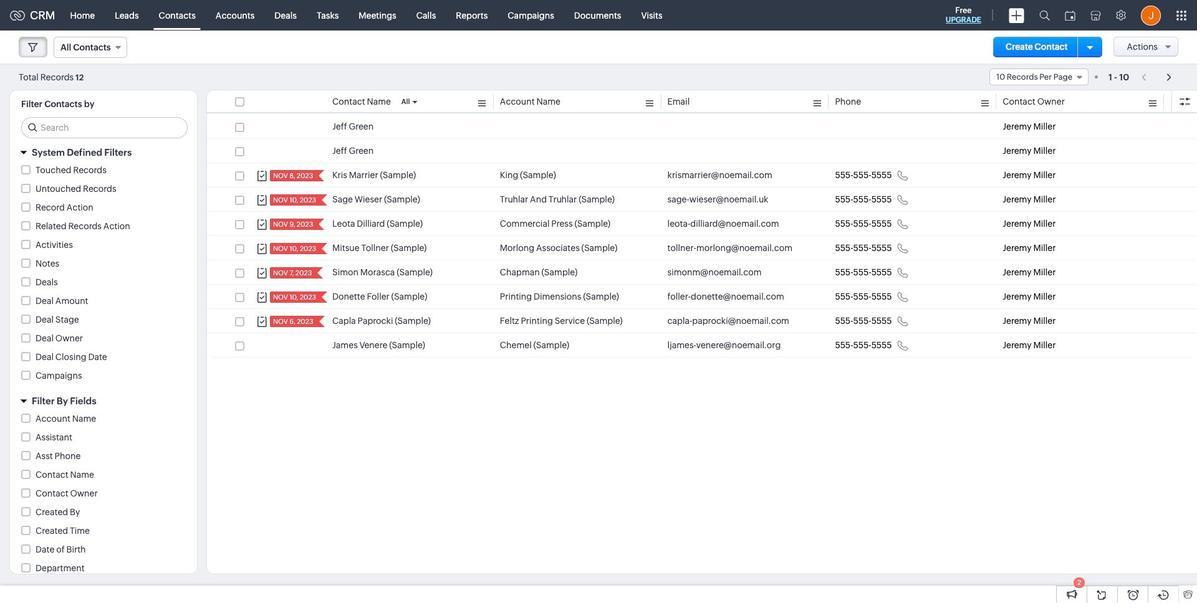 Task type: describe. For each thing, give the bounding box(es) containing it.
profile image
[[1141, 5, 1161, 25]]

create menu element
[[1002, 0, 1032, 30]]

search image
[[1040, 10, 1050, 21]]



Task type: locate. For each thing, give the bounding box(es) containing it.
calendar image
[[1065, 10, 1076, 20]]

search element
[[1032, 0, 1058, 31]]

create menu image
[[1009, 8, 1025, 23]]

logo image
[[10, 10, 25, 20]]

None field
[[54, 37, 127, 58], [990, 69, 1089, 85], [54, 37, 127, 58], [990, 69, 1089, 85]]

row group
[[207, 115, 1197, 358]]

profile element
[[1134, 0, 1169, 30]]

Search text field
[[22, 118, 187, 138]]



Task type: vqa. For each thing, say whether or not it's contained in the screenshot.
Profile element
yes



